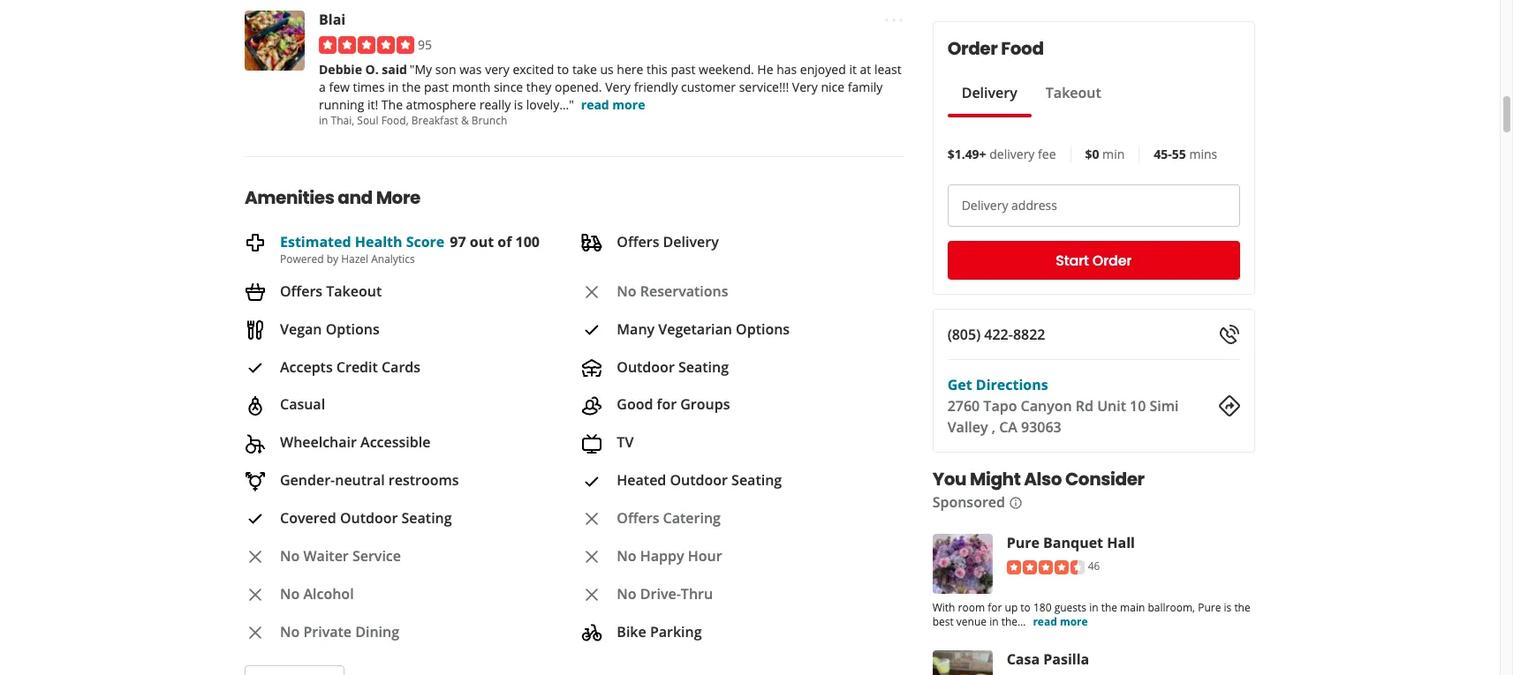 Task type: describe. For each thing, give the bounding box(es) containing it.
no for no waiter service
[[280, 547, 300, 566]]

pure banquet hall
[[1007, 534, 1135, 553]]

24 close v2 image for no happy hour
[[582, 547, 603, 568]]

order inside delivery address start order
[[1093, 250, 1132, 271]]

more for read more link to the top
[[613, 96, 645, 113]]

24 checkmark v2 image
[[245, 358, 266, 379]]

$1.49+ delivery fee
[[948, 146, 1056, 163]]

lovely…"
[[526, 96, 574, 113]]

24 close v2 image for no private dining
[[245, 623, 266, 644]]

running
[[319, 96, 364, 113]]

vegan
[[280, 320, 322, 339]]

covered outdoor seating
[[280, 509, 452, 528]]

least
[[875, 61, 902, 78]]

of
[[498, 232, 512, 252]]

waiter
[[303, 547, 349, 566]]

atmosphere
[[406, 96, 476, 113]]

97
[[450, 232, 466, 252]]

address
[[1012, 197, 1057, 214]]

simi
[[1150, 397, 1179, 416]]

enjoyed
[[800, 61, 846, 78]]

pasilla
[[1044, 650, 1090, 670]]

pure inside the with room for up to 180 guests in the main ballroom, pure is the best venue in the…
[[1198, 601, 1221, 616]]

and
[[338, 185, 373, 210]]

no private dining
[[280, 622, 399, 642]]

100
[[516, 232, 540, 252]]

outdoor for heated outdoor seating
[[670, 471, 728, 490]]

offers catering
[[617, 509, 721, 528]]

at
[[860, 61, 871, 78]]

4.5 star rating image
[[1007, 561, 1085, 575]]

ca
[[999, 418, 1018, 437]]

banquet
[[1043, 534, 1103, 553]]

24 close v2 image for no waiter service
[[245, 547, 266, 568]]

by
[[327, 252, 338, 267]]

hazel
[[341, 252, 368, 267]]

24 gender neutral v2 image
[[245, 471, 266, 493]]

blai image
[[245, 11, 305, 71]]

24 order v2 image
[[582, 233, 603, 254]]

46
[[1088, 559, 1100, 574]]

min
[[1103, 146, 1125, 163]]

happy
[[640, 547, 684, 566]]

very
[[485, 61, 510, 78]]

more
[[376, 185, 421, 210]]

delivery for delivery
[[962, 83, 1018, 102]]

0 vertical spatial seating
[[678, 357, 729, 377]]

debbie o. said
[[319, 61, 407, 78]]

times
[[353, 78, 385, 95]]

cards
[[382, 357, 421, 377]]

1 options from the left
[[326, 320, 380, 339]]

2760
[[948, 397, 980, 416]]

ballroom,
[[1148, 601, 1195, 616]]

vegan options
[[280, 320, 380, 339]]

take
[[572, 61, 597, 78]]

start order button
[[948, 241, 1240, 280]]

for inside amenities and more element
[[657, 395, 677, 415]]

friendly
[[634, 78, 678, 95]]

estimated health score link
[[280, 232, 445, 252]]

a
[[319, 78, 326, 95]]

tv
[[617, 433, 634, 453]]

sponsored
[[933, 493, 1005, 512]]

24 directions v2 image
[[1219, 396, 1240, 417]]

2 very from the left
[[792, 78, 818, 95]]

to inside the with room for up to 180 guests in the main ballroom, pure is the best venue in the…
[[1021, 601, 1031, 616]]

also
[[1024, 467, 1062, 492]]

this
[[647, 61, 668, 78]]

55
[[1172, 146, 1186, 163]]

unit
[[1097, 397, 1126, 416]]

0 horizontal spatial read
[[581, 96, 609, 113]]

room
[[958, 601, 985, 616]]

24 checkmark v2 image for heated outdoor seating
[[582, 471, 603, 493]]

offers for offers takeout
[[280, 282, 323, 301]]

start
[[1056, 250, 1089, 271]]

nice
[[821, 78, 845, 95]]

24 bicycle v2 image
[[582, 623, 603, 644]]

analytics
[[371, 252, 415, 267]]

offers for offers catering
[[617, 509, 659, 528]]

24 close v2 image for no alcohol
[[245, 585, 266, 606]]

hall
[[1107, 534, 1135, 553]]

service
[[352, 547, 401, 566]]

consider
[[1065, 467, 1145, 492]]

24 checkmark v2 image for covered outdoor seating
[[245, 509, 266, 530]]

heated
[[617, 471, 666, 490]]

93063
[[1021, 418, 1062, 437]]

best
[[933, 615, 954, 630]]

16 info v2 image
[[1009, 496, 1023, 510]]

(805)
[[948, 325, 981, 345]]

422-
[[984, 325, 1013, 345]]

read more for read more link to the top
[[581, 96, 645, 113]]

24 checkmark v2 image for many vegetarian options
[[582, 320, 603, 341]]

24 outdoor seating v2 image
[[582, 358, 603, 379]]

(805) 422-8822
[[948, 325, 1045, 345]]

fee
[[1038, 146, 1056, 163]]

family
[[848, 78, 883, 95]]

0 vertical spatial outdoor
[[617, 357, 675, 377]]

24 food v2 image
[[245, 320, 266, 341]]

in left the…
[[990, 615, 999, 630]]

venue
[[957, 615, 987, 630]]

get directions link
[[948, 375, 1048, 395]]

customer
[[681, 78, 736, 95]]

directions
[[976, 375, 1048, 395]]

no alcohol
[[280, 585, 354, 604]]

5 star rating image
[[319, 36, 414, 54]]

no for no drive-thru
[[617, 585, 637, 604]]

weekend.
[[699, 61, 754, 78]]

no for no private dining
[[280, 622, 300, 642]]

catering
[[663, 509, 721, 528]]

24 close v2 image for no drive-thru
[[582, 585, 603, 606]]

the inside "my son was very excited to take us here this past weekend. he has enjoyed it at least a few times in the past month since they opened. very friendly customer service!!! very nice family running it! the atmosphere really is lovely…"
[[402, 78, 421, 95]]

offers for offers delivery
[[617, 232, 659, 252]]

you
[[933, 467, 967, 492]]

for inside the with room for up to 180 guests in the main ballroom, pure is the best venue in the…
[[988, 601, 1002, 616]]

casa
[[1007, 650, 1040, 670]]

in inside "my son was very excited to take us here this past weekend. he has enjoyed it at least a few times in the past month since they opened. very friendly customer service!!! very nice family running it! the atmosphere really is lovely…"
[[388, 78, 399, 95]]

they
[[526, 78, 552, 95]]

was
[[460, 61, 482, 78]]

thru
[[681, 585, 713, 604]]

groups
[[680, 395, 730, 415]]

seating for covered outdoor seating
[[402, 509, 452, 528]]

wheelchair
[[280, 433, 357, 453]]



Task type: vqa. For each thing, say whether or not it's contained in the screenshot.
Italian related to Italian button to the top
no



Task type: locate. For each thing, give the bounding box(es) containing it.
1 vertical spatial past
[[424, 78, 449, 95]]

no for no reservations
[[617, 282, 637, 301]]

accessible
[[361, 433, 431, 453]]

opened.
[[555, 78, 602, 95]]

2 vertical spatial delivery
[[663, 232, 719, 252]]

tab list containing delivery
[[948, 82, 1116, 117]]

1 vertical spatial to
[[1021, 601, 1031, 616]]

no for no alcohol
[[280, 585, 300, 604]]

1 horizontal spatial 24 close v2 image
[[582, 509, 603, 530]]

accepts credit cards
[[280, 357, 421, 377]]

1 horizontal spatial is
[[1224, 601, 1232, 616]]

it!
[[367, 96, 378, 113]]

offers right 24 order v2 icon
[[617, 232, 659, 252]]

2 horizontal spatial the
[[1235, 601, 1251, 616]]

1 vertical spatial takeout
[[326, 282, 382, 301]]

delivery tab panel
[[948, 117, 1116, 125]]

reservations
[[640, 282, 728, 301]]

no left drive- at the bottom of page
[[617, 585, 637, 604]]

past right 'this'
[[671, 61, 696, 78]]

1 vertical spatial outdoor
[[670, 471, 728, 490]]

24 checkmark v2 image down 24 television v2 icon
[[582, 471, 603, 493]]

$0
[[1085, 146, 1099, 163]]

delivery address start order
[[962, 197, 1132, 271]]

in right guests
[[1089, 601, 1099, 616]]

food,
[[381, 113, 409, 128]]

delivery inside delivery address start order
[[962, 197, 1008, 214]]

month
[[452, 78, 491, 95]]

24 close v2 image
[[582, 282, 603, 303], [245, 547, 266, 568], [582, 547, 603, 568], [245, 585, 266, 606], [582, 585, 603, 606]]

he
[[757, 61, 773, 78]]

24 close v2 image left happy
[[582, 547, 603, 568]]

order right start
[[1093, 250, 1132, 271]]

to inside "my son was very excited to take us here this past weekend. he has enjoyed it at least a few times in the past month since they opened. very friendly customer service!!! very nice family running it! the atmosphere really is lovely…"
[[557, 61, 569, 78]]

in
[[388, 78, 399, 95], [319, 113, 328, 128], [1089, 601, 1099, 616], [990, 615, 999, 630]]

for left up
[[988, 601, 1002, 616]]

24 checkmark v2 image up the 24 outdoor seating v2 image
[[582, 320, 603, 341]]

2 horizontal spatial seating
[[732, 471, 782, 490]]

24 close v2 image left no alcohol
[[245, 585, 266, 606]]

0 horizontal spatial pure
[[1007, 534, 1040, 553]]

1 vertical spatial is
[[1224, 601, 1232, 616]]

1 horizontal spatial read more
[[1033, 615, 1088, 630]]

order left "food"
[[948, 36, 998, 61]]

0 horizontal spatial to
[[557, 61, 569, 78]]

2 vertical spatial seating
[[402, 509, 452, 528]]

0 horizontal spatial for
[[657, 395, 677, 415]]

read
[[581, 96, 609, 113], [1033, 615, 1057, 630]]

1 horizontal spatial more
[[1060, 615, 1088, 630]]

delivery
[[962, 83, 1018, 102], [962, 197, 1008, 214], [663, 232, 719, 252]]

is inside the with room for up to 180 guests in the main ballroom, pure is the best venue in the…
[[1224, 601, 1232, 616]]

0 vertical spatial read more
[[581, 96, 645, 113]]

1 vertical spatial read
[[1033, 615, 1057, 630]]

delivery up reservations
[[663, 232, 719, 252]]

delivery
[[990, 146, 1035, 163]]

24 close v2 image left private on the bottom of the page
[[245, 623, 266, 644]]

wheelchair accessible
[[280, 433, 431, 453]]

outdoor down the many
[[617, 357, 675, 377]]

no left waiter at the left
[[280, 547, 300, 566]]

parking
[[650, 622, 702, 642]]

the left main
[[1101, 601, 1118, 616]]

has
[[777, 61, 797, 78]]

is down since
[[514, 96, 523, 113]]

no left happy
[[617, 547, 637, 566]]

might
[[970, 467, 1021, 492]]

outdoor down gender-neutral restrooms
[[340, 509, 398, 528]]

1 vertical spatial seating
[[732, 471, 782, 490]]

0 vertical spatial is
[[514, 96, 523, 113]]

offers down powered on the left
[[280, 282, 323, 301]]

takeout inside amenities and more element
[[326, 282, 382, 301]]

is right ballroom,
[[1224, 601, 1232, 616]]

hour
[[688, 547, 722, 566]]

no for no happy hour
[[617, 547, 637, 566]]

few
[[329, 78, 350, 95]]

with
[[933, 601, 955, 616]]

pure right ballroom,
[[1198, 601, 1221, 616]]

24 shopping v2 image
[[245, 282, 266, 303]]

0 horizontal spatial options
[[326, 320, 380, 339]]

24 more v2 image
[[883, 10, 904, 31]]

service!!!
[[739, 78, 789, 95]]

0 horizontal spatial 24 close v2 image
[[245, 623, 266, 644]]

read more link down us
[[581, 96, 645, 113]]

1 horizontal spatial pure
[[1198, 601, 1221, 616]]

past
[[671, 61, 696, 78], [424, 78, 449, 95]]

1 vertical spatial more
[[1060, 615, 1088, 630]]

takeout inside tab list
[[1046, 83, 1101, 102]]

with room for up to 180 guests in the main ballroom, pure is the best venue in the…
[[933, 601, 1251, 630]]

you might also consider
[[933, 467, 1145, 492]]

1 vertical spatial read more link
[[1033, 615, 1088, 630]]

more down the friendly
[[613, 96, 645, 113]]

very down us
[[605, 78, 631, 95]]

score
[[406, 232, 445, 252]]

0 horizontal spatial the
[[402, 78, 421, 95]]

order food
[[948, 36, 1044, 61]]

get
[[948, 375, 972, 395]]

read more down us
[[581, 96, 645, 113]]

amenities and more
[[245, 185, 421, 210]]

valley
[[948, 418, 988, 437]]

in left thai,
[[319, 113, 328, 128]]

0 horizontal spatial read more link
[[581, 96, 645, 113]]

good for groups
[[617, 395, 730, 415]]

0 horizontal spatial seating
[[402, 509, 452, 528]]

delivery inside amenities and more element
[[663, 232, 719, 252]]

1 horizontal spatial the
[[1101, 601, 1118, 616]]

,
[[992, 418, 996, 437]]

alcohol
[[303, 585, 354, 604]]

1 very from the left
[[605, 78, 631, 95]]

get directions 2760 tapo canyon rd unit 10 simi valley , ca 93063
[[948, 375, 1179, 437]]

outdoor up catering
[[670, 471, 728, 490]]

read more for the bottom read more link
[[1033, 615, 1088, 630]]

24 close v2 image down 24 order v2 icon
[[582, 282, 603, 303]]

1 vertical spatial offers
[[280, 282, 323, 301]]

0 vertical spatial order
[[948, 36, 998, 61]]

takeout up delivery tab panel
[[1046, 83, 1101, 102]]

past up atmosphere
[[424, 78, 449, 95]]

1 horizontal spatial options
[[736, 320, 790, 339]]

1 horizontal spatial for
[[988, 601, 1002, 616]]

amenities and more element
[[216, 156, 918, 676]]

24 close v2 image down 24 television v2 icon
[[582, 509, 603, 530]]

no left private on the bottom of the page
[[280, 622, 300, 642]]

the right ballroom,
[[1235, 601, 1251, 616]]

10
[[1130, 397, 1146, 416]]

no up the many
[[617, 282, 637, 301]]

to right up
[[1021, 601, 1031, 616]]

24 checkmark v2 image
[[582, 320, 603, 341], [582, 471, 603, 493], [245, 509, 266, 530]]

neutral
[[335, 471, 385, 490]]

tab list
[[948, 82, 1116, 117]]

pure banquet hall link
[[1007, 534, 1135, 553]]

1 vertical spatial pure
[[1198, 601, 1221, 616]]

options right vegetarian
[[736, 320, 790, 339]]

24 wheelchair v2 image
[[245, 434, 266, 455]]

delivery for delivery address start order
[[962, 197, 1008, 214]]

0 vertical spatial pure
[[1007, 534, 1040, 553]]

in thai, soul food, breakfast & brunch
[[319, 113, 507, 128]]

canyon
[[1021, 397, 1072, 416]]

estimated health score 97 out of 100 powered by hazel analytics
[[280, 232, 540, 267]]

0 horizontal spatial is
[[514, 96, 523, 113]]

0 vertical spatial to
[[557, 61, 569, 78]]

thai,
[[331, 113, 354, 128]]

more for the bottom read more link
[[1060, 615, 1088, 630]]

takeout down hazel
[[326, 282, 382, 301]]

offers takeout
[[280, 282, 382, 301]]

the
[[381, 96, 403, 113]]

0 vertical spatial 24 checkmark v2 image
[[582, 320, 603, 341]]

0 horizontal spatial more
[[613, 96, 645, 113]]

0 vertical spatial offers
[[617, 232, 659, 252]]

in down said
[[388, 78, 399, 95]]

read more link
[[581, 96, 645, 113], [1033, 615, 1088, 630]]

24 phone v2 image
[[1219, 324, 1240, 345]]

45-
[[1154, 146, 1172, 163]]

good
[[617, 395, 653, 415]]

0 vertical spatial 24 close v2 image
[[582, 509, 603, 530]]

24 close v2 image for no reservations
[[582, 282, 603, 303]]

1 vertical spatial 24 close v2 image
[[245, 623, 266, 644]]

1 horizontal spatial read more link
[[1033, 615, 1088, 630]]

very down enjoyed
[[792, 78, 818, 95]]

0 horizontal spatial read more
[[581, 96, 645, 113]]

1 horizontal spatial very
[[792, 78, 818, 95]]

no drive-thru
[[617, 585, 713, 604]]

2 vertical spatial outdoor
[[340, 509, 398, 528]]

0 vertical spatial delivery
[[962, 83, 1018, 102]]

1 horizontal spatial takeout
[[1046, 83, 1101, 102]]

to left take
[[557, 61, 569, 78]]

read down opened. on the left of page
[[581, 96, 609, 113]]

95
[[418, 36, 432, 53]]

options
[[326, 320, 380, 339], [736, 320, 790, 339]]

delivery down order food
[[962, 83, 1018, 102]]

24 checkmark v2 image down 24 gender neutral v2 "icon"
[[245, 509, 266, 530]]

the down "my
[[402, 78, 421, 95]]

no happy hour
[[617, 547, 722, 566]]

24 groups v2 image
[[582, 396, 603, 417]]

seating for heated outdoor seating
[[732, 471, 782, 490]]

order
[[948, 36, 998, 61], [1093, 250, 1132, 271]]

options up accepts credit cards
[[326, 320, 380, 339]]

more right 180 at the right
[[1060, 615, 1088, 630]]

24 ambience v2 image
[[245, 396, 266, 417]]

24 close v2 image left waiter at the left
[[245, 547, 266, 568]]

outdoor for covered outdoor seating
[[340, 509, 398, 528]]

for right good
[[657, 395, 677, 415]]

accepts
[[280, 357, 333, 377]]

food
[[1001, 36, 1044, 61]]

debbie
[[319, 61, 362, 78]]

24 medical v2 image
[[245, 233, 266, 254]]

2 options from the left
[[736, 320, 790, 339]]

private
[[303, 622, 352, 642]]

read more up pasilla
[[1033, 615, 1088, 630]]

24 television v2 image
[[582, 434, 603, 455]]

0 vertical spatial for
[[657, 395, 677, 415]]

1 horizontal spatial seating
[[678, 357, 729, 377]]

it
[[849, 61, 857, 78]]

rd
[[1076, 397, 1094, 416]]

pure banquet hall image
[[933, 534, 993, 595]]

read more link up pasilla
[[1033, 615, 1088, 630]]

1 vertical spatial 24 checkmark v2 image
[[582, 471, 603, 493]]

0 horizontal spatial very
[[605, 78, 631, 95]]

0 vertical spatial read
[[581, 96, 609, 113]]

0 horizontal spatial past
[[424, 78, 449, 95]]

0 vertical spatial takeout
[[1046, 83, 1101, 102]]

no left 'alcohol'
[[280, 585, 300, 604]]

amenities
[[245, 185, 334, 210]]

0 vertical spatial read more link
[[581, 96, 645, 113]]

1 vertical spatial for
[[988, 601, 1002, 616]]

offers delivery
[[617, 232, 719, 252]]

$0 min
[[1085, 146, 1125, 163]]

1 horizontal spatial to
[[1021, 601, 1031, 616]]

blai link
[[319, 10, 346, 30]]

tapo
[[984, 397, 1017, 416]]

no waiter service
[[280, 547, 401, 566]]

1 vertical spatial order
[[1093, 250, 1132, 271]]

read more
[[581, 96, 645, 113], [1033, 615, 1088, 630]]

casa pasilla
[[1007, 650, 1090, 670]]

24 close v2 image for offers catering
[[582, 509, 603, 530]]

read right the…
[[1033, 615, 1057, 630]]

1 vertical spatial delivery
[[962, 197, 1008, 214]]

seating
[[678, 357, 729, 377], [732, 471, 782, 490], [402, 509, 452, 528]]

0 vertical spatial more
[[613, 96, 645, 113]]

1 horizontal spatial read
[[1033, 615, 1057, 630]]

45-55 mins
[[1154, 146, 1218, 163]]

24 close v2 image up 24 bicycle v2 image
[[582, 585, 603, 606]]

1 horizontal spatial order
[[1093, 250, 1132, 271]]

2 vertical spatial offers
[[617, 509, 659, 528]]

many vegetarian options
[[617, 320, 790, 339]]

1 vertical spatial read more
[[1033, 615, 1088, 630]]

o.
[[365, 61, 379, 78]]

0 vertical spatial past
[[671, 61, 696, 78]]

delivery left address
[[962, 197, 1008, 214]]

bike
[[617, 622, 646, 642]]

2 vertical spatial 24 checkmark v2 image
[[245, 509, 266, 530]]

180
[[1034, 601, 1052, 616]]

offers down heated
[[617, 509, 659, 528]]

vegetarian
[[658, 320, 732, 339]]

is inside "my son was very excited to take us here this past weekend. he has enjoyed it at least a few times in the past month since they opened. very friendly customer service!!! very nice family running it! the atmosphere really is lovely…"
[[514, 96, 523, 113]]

delivery inside tab list
[[962, 83, 1018, 102]]

$1.49+
[[948, 146, 986, 163]]

0 horizontal spatial takeout
[[326, 282, 382, 301]]

1 horizontal spatial past
[[671, 61, 696, 78]]

pure up 4.5 star rating image
[[1007, 534, 1040, 553]]

24 close v2 image
[[582, 509, 603, 530], [245, 623, 266, 644]]

0 horizontal spatial order
[[948, 36, 998, 61]]



